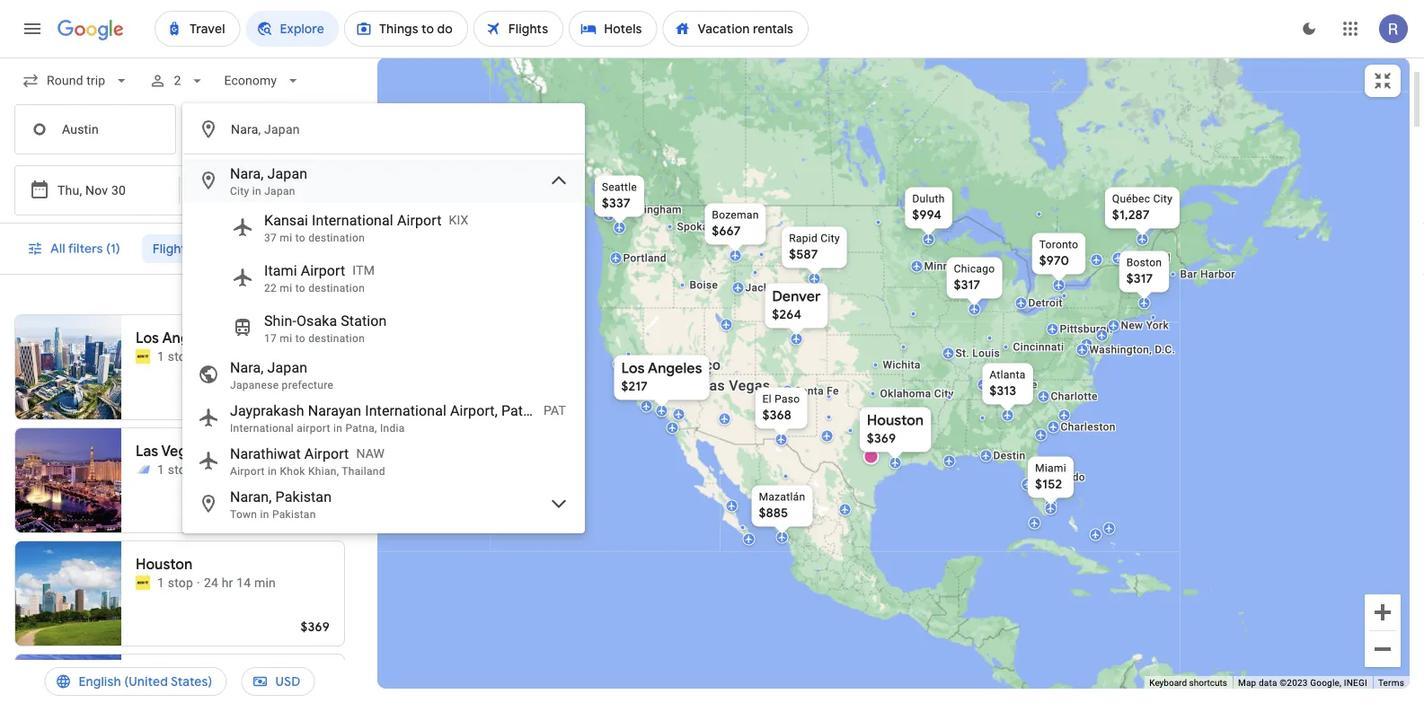 Task type: vqa. For each thing, say whether or not it's contained in the screenshot.


Task type: describe. For each thing, give the bounding box(es) containing it.
$994
[[912, 207, 942, 223]]

bellingham
[[625, 204, 682, 216]]

shin-osaka station option
[[183, 303, 584, 353]]

city inside nara, japan city in japan
[[230, 185, 249, 198]]

$337
[[602, 195, 631, 212]]

loading results progress bar
[[0, 58, 1424, 61]]

english (united states)
[[79, 674, 213, 690]]

atlanta
[[990, 369, 1026, 381]]

airport up naran,
[[230, 466, 265, 478]]

317 US dollars text field
[[954, 277, 981, 293]]

‌, japan
[[258, 122, 300, 137]]

15
[[229, 462, 244, 477]]

harbor
[[1201, 268, 1235, 281]]

seattle
[[602, 181, 637, 194]]

3 hr 22 min
[[204, 349, 269, 364]]

hr for vegas
[[214, 462, 226, 477]]

québec city $1,287
[[1112, 193, 1173, 223]]

stops
[[269, 241, 303, 257]]

itami airport itm 22 mi to destination
[[264, 262, 375, 295]]

$317 for chicago $317
[[954, 277, 981, 293]]

0 horizontal spatial vegas
[[161, 443, 202, 461]]

change appearance image
[[1288, 7, 1331, 50]]

duluth
[[912, 193, 945, 205]]

station
[[341, 312, 387, 329]]

317 US dollars text field
[[1127, 271, 1153, 287]]

toggle nearby airports for nara, japan image
[[548, 170, 570, 191]]

flights only
[[153, 241, 221, 257]]

587 US dollars text field
[[789, 247, 818, 263]]

results
[[288, 290, 323, 303]]

3
[[204, 349, 211, 364]]

nara, japan japanese prefecture
[[230, 359, 334, 392]]

jayprakash narayan international airport, patna (pat) option
[[183, 396, 584, 439]]

angeles for los angeles
[[162, 329, 217, 348]]

0 horizontal spatial 22
[[229, 349, 244, 364]]

all filters (1) button
[[16, 227, 135, 270]]

el
[[763, 393, 772, 406]]

970 US dollars text field
[[1039, 253, 1070, 269]]

chicago $317
[[954, 263, 995, 293]]

0 vertical spatial pakistan
[[275, 488, 332, 505]]

mazatlán $885
[[759, 491, 806, 522]]

wichita
[[883, 359, 921, 372]]

oklahoma city
[[880, 388, 954, 400]]

pat
[[544, 403, 566, 418]]

min for angeles
[[247, 349, 269, 364]]

boston
[[1127, 257, 1162, 269]]

1 stop for vegas
[[157, 462, 193, 477]]

miami $152
[[1035, 462, 1067, 493]]

2 vertical spatial min
[[254, 576, 276, 590]]

destination for airport
[[308, 282, 365, 295]]

313 US dollars text field
[[990, 383, 1017, 399]]

houston for houston $369
[[867, 412, 924, 430]]

6 hr 15 min
[[204, 462, 269, 477]]

264 US dollars text field
[[772, 307, 802, 323]]

Return text field
[[193, 166, 283, 215]]

2 vertical spatial international
[[230, 422, 294, 435]]

bar harbor
[[1180, 268, 1235, 281]]

37
[[264, 232, 277, 244]]

khian,
[[308, 466, 339, 478]]

$667
[[712, 223, 741, 239]]

Departure text field
[[58, 166, 140, 215]]

japanese
[[230, 379, 279, 392]]

all filters (1)
[[50, 241, 120, 257]]

patna
[[501, 402, 539, 419]]

japan for nara, japan city in japan
[[267, 165, 307, 182]]

toronto $970
[[1039, 239, 1079, 269]]

to for osaka
[[295, 333, 305, 345]]

charlotte
[[1051, 390, 1098, 403]]

hr for angeles
[[214, 349, 226, 364]]

bozeman $667
[[712, 209, 759, 239]]

2 button
[[141, 59, 213, 102]]

airport inside itami airport itm 22 mi to destination
[[301, 262, 345, 279]]

shin-osaka station 17 mi to destination
[[264, 312, 387, 345]]

keyboard shortcuts button
[[1150, 677, 1228, 690]]

rapid city $587
[[789, 232, 840, 263]]

3 1 from the top
[[157, 576, 165, 590]]

1 nara, japan option from the top
[[183, 159, 584, 202]]

cincinnati
[[1013, 341, 1064, 354]]

these
[[258, 290, 285, 303]]

about these results
[[225, 290, 323, 303]]

english
[[79, 674, 121, 690]]

prefecture
[[282, 379, 334, 392]]

885 US dollars text field
[[759, 505, 788, 522]]

min for vegas
[[247, 462, 269, 477]]

242 US dollars text field
[[301, 506, 330, 522]]

new
[[1121, 319, 1143, 332]]

$369 inside houston $369
[[867, 431, 896, 447]]

1 vertical spatial pakistan
[[272, 509, 316, 521]]

airport up khian,
[[305, 445, 349, 462]]

naw
[[356, 446, 385, 461]]

$368
[[763, 408, 792, 424]]

dialog inside filters form
[[182, 103, 585, 534]]

$885
[[759, 505, 788, 522]]

to for airport
[[295, 282, 305, 295]]

city for oklahoma city
[[934, 388, 954, 400]]

angeles for los angeles $217
[[648, 359, 702, 378]]

view smaller map image
[[1372, 70, 1394, 92]]

667 US dollars text field
[[712, 223, 741, 239]]

india
[[380, 422, 405, 435]]

nara, japan city in japan
[[230, 165, 307, 198]]

24 hr 14 min
[[204, 576, 276, 590]]

osaka
[[296, 312, 337, 329]]

fe
[[827, 385, 839, 398]]

shin-
[[264, 312, 296, 329]]

994 US dollars text field
[[912, 207, 942, 223]]

1 vertical spatial francisco
[[164, 669, 229, 687]]

337 US dollars text field
[[602, 195, 631, 212]]

all
[[50, 241, 65, 257]]

khok
[[280, 466, 305, 478]]

keyboard
[[1150, 678, 1187, 689]]

only
[[195, 241, 221, 257]]

new york
[[1121, 319, 1169, 332]]

san francisco inside the "map" region
[[627, 357, 721, 374]]

main menu image
[[22, 18, 43, 40]]

2 nara, japan option from the top
[[183, 353, 584, 396]]

to inside 'kansai international airport kix 37 mi to destination'
[[295, 232, 305, 244]]

about
[[225, 290, 255, 303]]

states)
[[171, 674, 213, 690]]

stop for angeles
[[168, 349, 193, 364]]

spirit image
[[136, 576, 150, 590]]

0 horizontal spatial 217 us dollars text field
[[303, 393, 330, 409]]

airport
[[297, 422, 330, 435]]

terms
[[1378, 678, 1405, 689]]

naran,
[[230, 488, 272, 505]]

mi for shin-
[[280, 333, 292, 345]]

1 for angeles
[[157, 349, 165, 364]]

seattle $337
[[602, 181, 637, 212]]

jayprakash narayan international airport, patna pat international airport in patna, india
[[230, 402, 566, 435]]

22 inside itami airport itm 22 mi to destination
[[264, 282, 277, 295]]

thailand
[[342, 466, 385, 478]]

$264
[[772, 307, 802, 323]]

$317 for boston $317
[[1127, 271, 1153, 287]]

pittsburgh
[[1060, 323, 1113, 336]]

paso
[[775, 393, 800, 406]]

3 stop from the top
[[168, 576, 193, 590]]

los angeles $217
[[621, 359, 702, 395]]

369 US dollars text field
[[867, 431, 896, 447]]

filters
[[68, 241, 103, 257]]

©2023
[[1280, 678, 1308, 689]]

charleston
[[1061, 421, 1116, 434]]



Task type: locate. For each thing, give the bounding box(es) containing it.
1
[[157, 349, 165, 364], [157, 462, 165, 477], [157, 576, 165, 590]]

francisco
[[656, 357, 721, 374], [164, 669, 229, 687]]

0 vertical spatial destination
[[308, 232, 365, 244]]

dialog
[[182, 103, 585, 534]]

airport up results
[[301, 262, 345, 279]]

1 horizontal spatial francisco
[[656, 357, 721, 374]]

to down osaka
[[295, 333, 305, 345]]

nara, japan option up jayprakash narayan international airport, patna pat international airport in patna, india on the bottom left of the page
[[183, 353, 584, 396]]

1 horizontal spatial las vegas
[[701, 377, 770, 395]]

0 vertical spatial 1 stop
[[157, 349, 193, 364]]

san inside the "map" region
[[627, 357, 652, 374]]

3 mi from the top
[[280, 333, 292, 345]]

angeles down boise
[[648, 359, 702, 378]]

$152
[[1035, 477, 1062, 493]]

city inside rapid city $587
[[821, 232, 840, 245]]

nara, for nara, japan city in japan
[[230, 165, 264, 182]]

nara,
[[230, 165, 264, 182], [230, 359, 264, 376]]

airport left kix
[[397, 212, 442, 229]]

city for québec city $1,287
[[1153, 193, 1173, 205]]

0 vertical spatial houston
[[867, 412, 924, 430]]

mi inside itami airport itm 22 mi to destination
[[280, 282, 292, 295]]

destination up itm
[[308, 232, 365, 244]]

0 vertical spatial to
[[295, 232, 305, 244]]

0 vertical spatial angeles
[[162, 329, 217, 348]]

1 1 from the top
[[157, 349, 165, 364]]

york
[[1146, 319, 1169, 332]]

2 1 stop from the top
[[157, 462, 193, 477]]

in down 'narayan'
[[333, 422, 343, 435]]

1287 US dollars text field
[[1112, 207, 1150, 223]]

22
[[264, 282, 277, 295], [229, 349, 244, 364]]

mi right 37
[[280, 232, 292, 244]]

destination down osaka
[[308, 333, 365, 345]]

3 to from the top
[[295, 333, 305, 345]]

in up clear travel mode icon
[[252, 185, 261, 198]]

japan right the ‌,
[[264, 122, 300, 137]]

$587
[[789, 247, 818, 263]]

chicago
[[954, 263, 995, 275]]

stop left "6" at the bottom left of the page
[[168, 462, 193, 477]]

las vegas up $368
[[701, 377, 770, 395]]

1 horizontal spatial angeles
[[648, 359, 702, 378]]

japan for nara, japan japanese prefecture
[[267, 359, 307, 376]]

None text field
[[14, 104, 176, 155]]

bozeman
[[712, 209, 759, 222]]

international down jayprakash
[[230, 422, 294, 435]]

1 vertical spatial mi
[[280, 282, 292, 295]]

spokane
[[677, 221, 721, 233]]

0 vertical spatial las
[[701, 377, 725, 395]]

houston up $369 text field
[[867, 412, 924, 430]]

1 vertical spatial destination
[[308, 282, 365, 295]]

1 horizontal spatial vegas
[[729, 377, 770, 395]]

0 horizontal spatial las vegas
[[136, 443, 202, 461]]

mi down itami
[[280, 282, 292, 295]]

in inside jayprakash narayan international airport, patna pat international airport in patna, india
[[333, 422, 343, 435]]

22 down itami
[[264, 282, 277, 295]]

0 vertical spatial $369
[[867, 431, 896, 447]]

0 horizontal spatial san
[[136, 669, 160, 687]]

town
[[230, 509, 257, 521]]

24
[[204, 576, 218, 590]]

destination inside itami airport itm 22 mi to destination
[[308, 282, 365, 295]]

2 vertical spatial 1
[[157, 576, 165, 590]]

1 mi from the top
[[280, 232, 292, 244]]

el paso $368
[[763, 393, 800, 424]]

2 vertical spatial 1 stop
[[157, 576, 193, 590]]

1 vertical spatial vegas
[[161, 443, 202, 461]]

0 vertical spatial international
[[312, 212, 393, 229]]

las left el
[[701, 377, 725, 395]]

0 vertical spatial san francisco
[[627, 357, 721, 374]]

0 vertical spatial hr
[[214, 349, 226, 364]]

toggle nearby airports for naran, pakistan image
[[548, 493, 570, 515]]

$317 down chicago
[[954, 277, 981, 293]]

san francisco up frontier, allegiant, and spirit image
[[136, 669, 229, 687]]

368 US dollars text field
[[763, 408, 792, 424]]

$970
[[1039, 253, 1070, 269]]

1 stop left "6" at the bottom left of the page
[[157, 462, 193, 477]]

las inside the "map" region
[[701, 377, 725, 395]]

los for los angeles
[[136, 329, 159, 348]]

kansai international airport (kix) option
[[183, 202, 584, 253]]

1 vertical spatial 1
[[157, 462, 165, 477]]

1 vertical spatial las
[[136, 443, 158, 461]]

francisco inside the "map" region
[[656, 357, 721, 374]]

stop for vegas
[[168, 462, 193, 477]]

japan up kansai
[[264, 185, 295, 198]]

santa
[[795, 385, 824, 398]]

narathiwat
[[230, 445, 301, 462]]

1 horizontal spatial houston
[[867, 412, 924, 430]]

in inside narathiwat airport naw airport in khok khian, thailand
[[268, 466, 277, 478]]

2 destination from the top
[[308, 282, 365, 295]]

1 stop from the top
[[168, 349, 193, 364]]

stop left 24
[[168, 576, 193, 590]]

las vegas up delta and spirit icon
[[136, 443, 202, 461]]

las vegas
[[701, 377, 770, 395], [136, 443, 202, 461]]

international
[[312, 212, 393, 229], [365, 402, 447, 419], [230, 422, 294, 435]]

detroit
[[1029, 297, 1063, 310]]

city up clear travel mode icon
[[230, 185, 249, 198]]

1 vertical spatial nara, japan option
[[183, 353, 584, 396]]

3 destination from the top
[[308, 333, 365, 345]]

san francisco down boise
[[627, 357, 721, 374]]

kansai international airport kix 37 mi to destination
[[264, 212, 469, 244]]

los
[[136, 329, 159, 348], [621, 359, 645, 378]]

mi inside 'kansai international airport kix 37 mi to destination'
[[280, 232, 292, 244]]

0 horizontal spatial las
[[136, 443, 158, 461]]

narathiwat airport naw airport in khok khian, thailand
[[230, 445, 385, 478]]

jackson
[[745, 282, 788, 294]]

(united
[[124, 674, 168, 690]]

nara, for nara, japan japanese prefecture
[[230, 359, 264, 376]]

0 vertical spatial nara, japan option
[[183, 159, 584, 202]]

Where to? text field
[[183, 104, 584, 155]]

naran, pakistan option
[[183, 483, 584, 526]]

0 horizontal spatial francisco
[[164, 669, 229, 687]]

1 vertical spatial hr
[[214, 462, 226, 477]]

 image
[[203, 687, 207, 704]]

price button
[[341, 235, 412, 263]]

mi right 17
[[280, 333, 292, 345]]

los for los angeles $217
[[621, 359, 645, 378]]

city right the oklahoma on the bottom of page
[[934, 388, 954, 400]]

22 right 3
[[229, 349, 244, 364]]

mi inside shin-osaka station 17 mi to destination
[[280, 333, 292, 345]]

shortcuts
[[1189, 678, 1228, 689]]

houston
[[867, 412, 924, 430], [136, 556, 193, 574]]

vegas inside the "map" region
[[729, 377, 770, 395]]

0 horizontal spatial $317
[[954, 277, 981, 293]]

nara, inside nara, japan city in japan
[[230, 165, 264, 182]]

0 horizontal spatial houston
[[136, 556, 193, 574]]

international up india
[[365, 402, 447, 419]]

1 vertical spatial los
[[621, 359, 645, 378]]

clear travel mode image
[[215, 227, 258, 270]]

patna,
[[345, 422, 377, 435]]

mi
[[280, 232, 292, 244], [280, 282, 292, 295], [280, 333, 292, 345]]

2 mi from the top
[[280, 282, 292, 295]]

nashville
[[991, 379, 1038, 391]]

in down narathiwat
[[268, 466, 277, 478]]

0 vertical spatial 22
[[264, 282, 277, 295]]

destination
[[308, 232, 365, 244], [308, 282, 365, 295], [308, 333, 365, 345]]

houston up spirit icon
[[136, 556, 193, 574]]

1 horizontal spatial los
[[621, 359, 645, 378]]

1 vertical spatial nara,
[[230, 359, 264, 376]]

2 to from the top
[[295, 282, 305, 295]]

to inside shin-osaka station 17 mi to destination
[[295, 333, 305, 345]]

1 vertical spatial to
[[295, 282, 305, 295]]

list box
[[183, 155, 584, 533]]

to down itami
[[295, 282, 305, 295]]

d.c.
[[1155, 344, 1176, 356]]

st.
[[956, 347, 970, 360]]

minneapolis
[[924, 260, 986, 273]]

airport,
[[450, 402, 498, 419]]

1 stop down the los angeles
[[157, 349, 193, 364]]

naran, pakistan town in pakistan
[[230, 488, 332, 521]]

itami airport (itm) option
[[183, 253, 584, 303]]

in
[[252, 185, 261, 198], [333, 422, 343, 435], [268, 466, 277, 478], [260, 509, 269, 521]]

japan down "‌, japan"
[[267, 165, 307, 182]]

city for rapid city $587
[[821, 232, 840, 245]]

217 US dollars text field
[[621, 379, 648, 395], [303, 393, 330, 409]]

1 horizontal spatial 217 us dollars text field
[[621, 379, 648, 395]]

1 vertical spatial las vegas
[[136, 443, 202, 461]]

0 vertical spatial 1
[[157, 349, 165, 364]]

$317 inside chicago $317
[[954, 277, 981, 293]]

montreal
[[1126, 252, 1171, 265]]

to inside itami airport itm 22 mi to destination
[[295, 282, 305, 295]]

369 US dollars text field
[[301, 619, 330, 635]]

1 nara, from the top
[[230, 165, 264, 182]]

0 vertical spatial los
[[136, 329, 159, 348]]

hr right 3
[[214, 349, 226, 364]]

1 vertical spatial houston
[[136, 556, 193, 574]]

pakistan up $242
[[275, 488, 332, 505]]

list box containing nara, japan
[[183, 155, 584, 533]]

$369 down the oklahoma on the bottom of page
[[867, 431, 896, 447]]

destination for osaka
[[308, 333, 365, 345]]

washington, d.c.
[[1090, 344, 1176, 356]]

japan for ‌, japan
[[264, 122, 300, 137]]

0 vertical spatial stop
[[168, 349, 193, 364]]

mi for itami
[[280, 282, 292, 295]]

keyboard shortcuts
[[1150, 678, 1228, 689]]

None field
[[14, 65, 138, 97], [217, 65, 309, 97], [14, 65, 138, 97], [217, 65, 309, 97]]

los inside los angeles $217
[[621, 359, 645, 378]]

1 vertical spatial san
[[136, 669, 160, 687]]

nara, up japanese
[[230, 359, 264, 376]]

nara, down the ‌,
[[230, 165, 264, 182]]

$317
[[1127, 271, 1153, 287], [954, 277, 981, 293]]

2 stop from the top
[[168, 462, 193, 477]]

google,
[[1310, 678, 1342, 689]]

los angeles
[[136, 329, 217, 348]]

frontier, allegiant, and spirit image
[[136, 689, 150, 704]]

destination inside shin-osaka station 17 mi to destination
[[308, 333, 365, 345]]

destination inside 'kansai international airport kix 37 mi to destination'
[[308, 232, 365, 244]]

boise
[[690, 279, 718, 292]]

mazatlán
[[759, 491, 806, 504]]

0 vertical spatial mi
[[280, 232, 292, 244]]

1 1 stop from the top
[[157, 349, 193, 364]]

$317 down boston
[[1127, 271, 1153, 287]]

angeles
[[162, 329, 217, 348], [648, 359, 702, 378]]

0 horizontal spatial san francisco
[[136, 669, 229, 687]]

1 horizontal spatial $317
[[1127, 271, 1153, 287]]

1 horizontal spatial san
[[627, 357, 652, 374]]

portland
[[623, 252, 667, 265]]

1 horizontal spatial 22
[[264, 282, 277, 295]]

hr right "6" at the bottom left of the page
[[214, 462, 226, 477]]

english (united states) button
[[44, 661, 227, 704]]

in inside nara, japan city in japan
[[252, 185, 261, 198]]

map
[[1238, 678, 1257, 689]]

2 1 from the top
[[157, 462, 165, 477]]

1 right delta and spirit icon
[[157, 462, 165, 477]]

1 horizontal spatial $369
[[867, 431, 896, 447]]

usd
[[275, 674, 301, 690]]

louis
[[973, 347, 1000, 360]]

1 destination from the top
[[308, 232, 365, 244]]

2 nara, from the top
[[230, 359, 264, 376]]

japan up prefecture
[[267, 359, 307, 376]]

in right the town
[[260, 509, 269, 521]]

‌,
[[258, 122, 261, 137]]

2 vertical spatial hr
[[222, 576, 233, 590]]

0 vertical spatial vegas
[[729, 377, 770, 395]]

0 horizontal spatial $369
[[301, 619, 330, 635]]

1 vertical spatial min
[[247, 462, 269, 477]]

1 vertical spatial 1 stop
[[157, 462, 193, 477]]

1 for vegas
[[157, 462, 165, 477]]

1 horizontal spatial $217
[[621, 379, 648, 395]]

2 vertical spatial to
[[295, 333, 305, 345]]

destination down itm
[[308, 282, 365, 295]]

rapid
[[789, 232, 818, 245]]

1 vertical spatial san francisco
[[136, 669, 229, 687]]

stops button
[[258, 235, 333, 263]]

$369
[[867, 431, 896, 447], [301, 619, 330, 635]]

1 vertical spatial 22
[[229, 349, 244, 364]]

houston for houston
[[136, 556, 193, 574]]

1 right spirit icon
[[157, 576, 165, 590]]

delta and spirit image
[[136, 463, 150, 477]]

terms link
[[1378, 678, 1405, 689]]

nara, inside nara, japan japanese prefecture
[[230, 359, 264, 376]]

0 vertical spatial min
[[247, 349, 269, 364]]

spirit image
[[136, 350, 150, 364]]

0 vertical spatial francisco
[[656, 357, 721, 374]]

0 horizontal spatial los
[[136, 329, 159, 348]]

min down 17
[[247, 349, 269, 364]]

santa fe
[[795, 385, 839, 398]]

city right québec
[[1153, 193, 1173, 205]]

dialog containing nara, japan
[[182, 103, 585, 534]]

152 US dollars text field
[[1035, 477, 1062, 493]]

narathiwat airport (naw) option
[[183, 439, 584, 483]]

houston inside the "map" region
[[867, 412, 924, 430]]

2 vertical spatial stop
[[168, 576, 193, 590]]

data
[[1259, 678, 1278, 689]]

in inside naran, pakistan town in pakistan
[[260, 509, 269, 521]]

$313
[[990, 383, 1017, 399]]

1 vertical spatial angeles
[[648, 359, 702, 378]]

vegas
[[729, 377, 770, 395], [161, 443, 202, 461]]

2 vertical spatial destination
[[308, 333, 365, 345]]

1 stop for angeles
[[157, 349, 193, 364]]

1 stop right spirit icon
[[157, 576, 193, 590]]

pakistan down the khok
[[272, 509, 316, 521]]

2 vertical spatial mi
[[280, 333, 292, 345]]

0 vertical spatial nara,
[[230, 165, 264, 182]]

1 right spirit image
[[157, 349, 165, 364]]

map region
[[260, 0, 1410, 704]]

narayan
[[308, 402, 361, 419]]

miami
[[1035, 462, 1067, 475]]

1 vertical spatial international
[[365, 402, 447, 419]]

0 horizontal spatial angeles
[[162, 329, 217, 348]]

destin
[[993, 450, 1026, 462]]

min right 14
[[254, 576, 276, 590]]

3 1 stop from the top
[[157, 576, 193, 590]]

international up the price
[[312, 212, 393, 229]]

international inside 'kansai international airport kix 37 mi to destination'
[[312, 212, 393, 229]]

washington,
[[1090, 344, 1152, 356]]

1 to from the top
[[295, 232, 305, 244]]

1 horizontal spatial san francisco
[[627, 357, 721, 374]]

$369 up "usd" button at bottom
[[301, 619, 330, 635]]

las vegas inside the "map" region
[[701, 377, 770, 395]]

jayprakash
[[230, 402, 304, 419]]

1 vertical spatial stop
[[168, 462, 193, 477]]

angeles up 3
[[162, 329, 217, 348]]

min
[[247, 349, 269, 364], [247, 462, 269, 477], [254, 576, 276, 590]]

0 horizontal spatial $217
[[303, 393, 330, 409]]

city right rapid
[[821, 232, 840, 245]]

0 vertical spatial las vegas
[[701, 377, 770, 395]]

nara, japan option
[[183, 159, 584, 202], [183, 353, 584, 396]]

6
[[204, 462, 211, 477]]

0 vertical spatial san
[[627, 357, 652, 374]]

$317 inside boston $317
[[1127, 271, 1153, 287]]

japan inside nara, japan japanese prefecture
[[267, 359, 307, 376]]

list box inside filters form
[[183, 155, 584, 533]]

1 vertical spatial $369
[[301, 619, 330, 635]]

nara, japan option up 'kansai international airport kix 37 mi to destination'
[[183, 159, 584, 202]]

angeles inside los angeles $217
[[648, 359, 702, 378]]

bar
[[1180, 268, 1198, 281]]

min right 15 at bottom left
[[247, 462, 269, 477]]

san
[[627, 357, 652, 374], [136, 669, 160, 687]]

to down kansai
[[295, 232, 305, 244]]

airport inside 'kansai international airport kix 37 mi to destination'
[[397, 212, 442, 229]]

city inside québec city $1,287
[[1153, 193, 1173, 205]]

las up delta and spirit icon
[[136, 443, 158, 461]]

hr right 24
[[222, 576, 233, 590]]

$217 inside los angeles $217
[[621, 379, 648, 395]]

dallas
[[888, 421, 920, 434]]

stop down the los angeles
[[168, 349, 193, 364]]

itm
[[353, 263, 375, 278]]

filters form
[[0, 58, 585, 534]]

houston $369
[[867, 412, 924, 447]]

1 horizontal spatial las
[[701, 377, 725, 395]]



